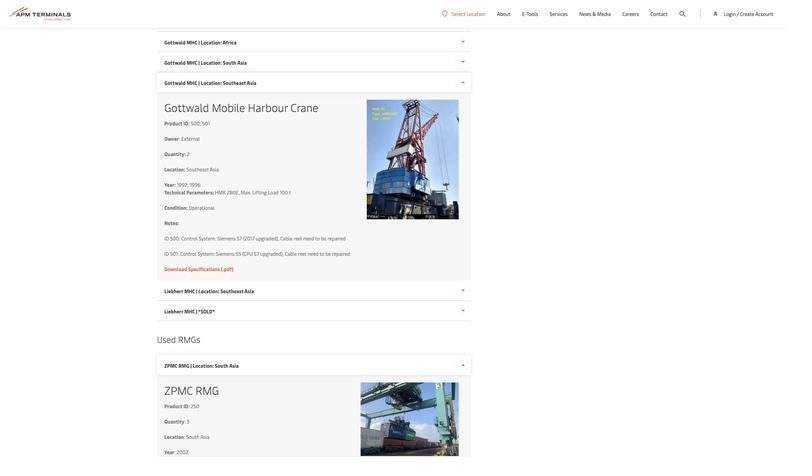 Task type: describe. For each thing, give the bounding box(es) containing it.
gottwald for gottwald mhc | location: south asia
[[165, 59, 186, 66]]

500 image
[[367, 100, 459, 219]]

control for 500:
[[181, 235, 198, 242]]

gottwald for gottwald mhc | location: southeast asia
[[165, 80, 186, 86]]

siemens for s5
[[216, 250, 235, 257]]

: for year
[[174, 449, 176, 456]]

e-tools
[[523, 10, 539, 17]]

gottwald mhc | location: southeast asia button
[[157, 72, 472, 92]]

| for liebherr mhc | *sold*
[[196, 308, 198, 315]]

year
[[165, 449, 174, 456]]

id: for zpmc
[[184, 403, 190, 410]]

news & media
[[580, 10, 611, 17]]

technical
[[165, 189, 186, 196]]

year:
[[165, 181, 176, 188]]

tools
[[527, 10, 539, 17]]

media
[[598, 10, 611, 17]]

create
[[741, 10, 755, 17]]

| for liebherr mhc | location: southeast asia
[[196, 288, 198, 295]]

501:
[[170, 250, 179, 257]]

contact button
[[651, 0, 668, 28]]

specifications
[[188, 266, 220, 273]]

select location
[[452, 10, 486, 17]]

0 vertical spatial upgraded),
[[256, 235, 279, 242]]

photo for the 1st page image
[[361, 383, 459, 456]]

control for 501:
[[180, 250, 197, 257]]

1 horizontal spatial location
[[467, 10, 486, 17]]

used
[[157, 334, 176, 345]]

gottwald mhc | location: southeast asia
[[165, 80, 257, 86]]

location: for gottwald mhc | location: south asia
[[201, 59, 222, 66]]

owner
[[165, 135, 179, 142]]

1 vertical spatial upgraded),
[[261, 250, 284, 257]]

0 vertical spatial reel
[[294, 235, 302, 242]]

id 500: control system: siemens s7 (2017 upgraded), cable reel need to be repaired
[[165, 235, 346, 242]]

hmk
[[215, 189, 226, 196]]

liebherr mhc | *sold* button
[[157, 301, 472, 321]]

product for gottwald mobile harbour crane
[[165, 120, 183, 127]]

id: for gottwald
[[184, 120, 190, 127]]

account
[[756, 10, 774, 17]]

quantity : 3
[[165, 418, 190, 425]]

gottwald for gottwald mhc | location: africa
[[165, 39, 186, 46]]

download specifications (.pdf) link
[[165, 266, 234, 273]]

0 vertical spatial to
[[315, 235, 320, 242]]

: for location
[[184, 434, 185, 441]]

mobile
[[212, 100, 245, 115]]

gottwald for gottwald mobile harbour crane
[[165, 100, 209, 115]]

liebherr mhc | location: southeast asia button
[[157, 281, 472, 301]]

0 vertical spatial need
[[304, 235, 314, 242]]

location : south asia
[[165, 434, 210, 441]]

southeast for gottwald mhc | location: southeast asia
[[223, 80, 246, 86]]

id for id 500: control system: siemens s7 (2017 upgraded), cable reel need to be repaired
[[165, 235, 169, 242]]

asia for gottwald mhc | location: south asia
[[237, 59, 247, 66]]

2
[[187, 151, 190, 157]]

| for gottwald mhc | location: south asia
[[199, 59, 200, 66]]

rmg for zpmc rmg
[[196, 383, 219, 398]]

news & media button
[[580, 0, 611, 28]]

1 vertical spatial s7
[[254, 250, 259, 257]]

e-tools button
[[523, 0, 539, 28]]

south for zpmc rmg | location: south asia
[[215, 363, 228, 369]]

500;
[[191, 120, 201, 127]]

used rmgs
[[157, 334, 200, 345]]

product id: 250
[[165, 403, 200, 410]]

about
[[498, 10, 511, 17]]

500:
[[170, 235, 180, 242]]

*sold*
[[198, 308, 215, 315]]

: for quantity
[[185, 418, 186, 425]]

operational
[[189, 204, 215, 211]]

location: down quantity: on the left top
[[165, 166, 185, 173]]

0 vertical spatial be
[[321, 235, 327, 242]]

gottwald mhc | location: south asia button
[[157, 52, 472, 72]]

| for gottwald mhc | location: africa
[[199, 39, 200, 46]]

(.pdf)
[[221, 266, 234, 273]]

/
[[738, 10, 740, 17]]

quantity:
[[165, 151, 186, 157]]

careers
[[623, 10, 640, 17]]

location: for liebherr mhc | location: southeast asia
[[199, 288, 220, 295]]

liebherr mhc | location: southeast asia
[[165, 288, 254, 295]]

s5
[[236, 250, 241, 257]]

africa
[[223, 39, 237, 46]]

login / create account
[[725, 10, 774, 17]]

id for id 501: control system: siemens s5 (cpu s7 upgraded), cable reel need to be repaired
[[165, 250, 169, 257]]

mhc for gottwald mhc | location: south asia
[[187, 59, 198, 66]]

gottwald mhc | location: southeast asia element
[[157, 92, 472, 281]]



Task type: vqa. For each thing, say whether or not it's contained in the screenshot.
a associated with Our experts in operations: Twistlockers
no



Task type: locate. For each thing, give the bounding box(es) containing it.
need
[[304, 235, 314, 242], [308, 250, 319, 257]]

1 id: from the top
[[184, 120, 190, 127]]

condition: operational
[[165, 204, 215, 211]]

asia for zpmc rmg | location: south asia
[[229, 363, 239, 369]]

rmgs
[[178, 334, 200, 345]]

: left 3
[[185, 418, 186, 425]]

zpmc rmg
[[165, 383, 219, 398]]

| up liebherr mhc | *sold*
[[196, 288, 198, 295]]

|
[[199, 39, 200, 46], [199, 59, 200, 66], [199, 80, 200, 86], [196, 288, 198, 295], [196, 308, 198, 315], [191, 363, 192, 369]]

| inside gottwald mhc | location: southeast asia dropdown button
[[199, 80, 200, 86]]

mhc up liebherr mhc | *sold*
[[184, 288, 195, 295]]

gottwald mhc | location: africa button
[[157, 32, 472, 52]]

liebherr for liebherr mhc | location: southeast asia
[[165, 288, 183, 295]]

3 gottwald from the top
[[165, 80, 186, 86]]

2 vertical spatial south
[[186, 434, 199, 441]]

rmg for zpmc rmg | location: south asia
[[179, 363, 189, 369]]

product id: 500; 501
[[165, 120, 210, 127]]

liebherr up used rmgs
[[165, 308, 183, 315]]

location: southeast asia
[[165, 166, 219, 173]]

zpmc for zpmc rmg
[[165, 383, 193, 398]]

| inside liebherr mhc | location: southeast asia dropdown button
[[196, 288, 198, 295]]

location: inside dropdown button
[[201, 80, 222, 86]]

login
[[725, 10, 737, 17]]

system: for 501:
[[198, 250, 215, 257]]

southeast inside dropdown button
[[223, 80, 246, 86]]

siemens left s5
[[216, 250, 235, 257]]

: left external
[[179, 135, 180, 142]]

southeast down (.pdf)
[[221, 288, 244, 295]]

| for zpmc rmg | location: south asia
[[191, 363, 192, 369]]

be
[[321, 235, 327, 242], [326, 250, 331, 257]]

id: inside gottwald mhc | location: southeast asia element
[[184, 120, 190, 127]]

2 gottwald from the top
[[165, 59, 186, 66]]

| left the *sold*
[[196, 308, 198, 315]]

| down the gottwald mhc | location: africa at the left of page
[[199, 59, 200, 66]]

2002
[[177, 449, 188, 456]]

0 vertical spatial cable
[[281, 235, 293, 242]]

id left 501:
[[165, 250, 169, 257]]

external
[[182, 135, 200, 142]]

system: for 500:
[[199, 235, 216, 242]]

upgraded), down id 500: control system: siemens s7 (2017 upgraded), cable reel need to be repaired
[[261, 250, 284, 257]]

siemens left (2017
[[217, 235, 236, 242]]

location right select
[[467, 10, 486, 17]]

2 id: from the top
[[184, 403, 190, 410]]

gottwald
[[165, 39, 186, 46], [165, 59, 186, 66], [165, 80, 186, 86], [165, 100, 209, 115]]

load
[[268, 189, 279, 196]]

| down the gottwald mhc | location: south asia
[[199, 80, 200, 86]]

100
[[280, 189, 288, 196]]

1 vertical spatial product
[[165, 403, 183, 410]]

t
[[289, 189, 291, 196]]

1 vertical spatial location
[[165, 434, 184, 441]]

product up quantity
[[165, 403, 183, 410]]

1 id from the top
[[165, 235, 169, 242]]

product
[[165, 120, 183, 127], [165, 403, 183, 410]]

&
[[593, 10, 597, 17]]

rmg
[[179, 363, 189, 369], [196, 383, 219, 398]]

1 vertical spatial id:
[[184, 403, 190, 410]]

upgraded), up id 501: control system: siemens s5 (cpu s7 upgraded), cable reel need to be repaired
[[256, 235, 279, 242]]

1 vertical spatial repaired
[[332, 250, 351, 257]]

careers button
[[623, 0, 640, 28]]

0 horizontal spatial location
[[165, 434, 184, 441]]

id 501: control system: siemens s5 (cpu s7 upgraded), cable reel need to be repaired
[[165, 250, 351, 257]]

liebherr for liebherr mhc | *sold*
[[165, 308, 183, 315]]

2 zpmc from the top
[[165, 383, 193, 398]]

| for gottwald mhc | location: southeast asia
[[199, 80, 200, 86]]

0 vertical spatial south
[[223, 59, 237, 66]]

| up the zpmc rmg
[[191, 363, 192, 369]]

: left "2002"
[[174, 449, 176, 456]]

location: up gottwald mhc | location: southeast asia
[[201, 59, 222, 66]]

1 vertical spatial cable
[[285, 250, 297, 257]]

location: for gottwald mhc | location: southeast asia
[[201, 80, 222, 86]]

repaired
[[328, 235, 346, 242], [332, 250, 351, 257]]

select
[[452, 10, 466, 17]]

s7
[[237, 235, 242, 242], [254, 250, 259, 257]]

crane
[[291, 100, 319, 115]]

0 vertical spatial siemens
[[217, 235, 236, 242]]

501
[[202, 120, 210, 127]]

id: left 500;
[[184, 120, 190, 127]]

gottwald mobile harbour crane
[[165, 100, 319, 115]]

mhc
[[187, 39, 198, 46], [187, 59, 198, 66], [187, 80, 198, 86], [184, 288, 195, 295], [184, 308, 195, 315]]

id: left 250
[[184, 403, 190, 410]]

mhc inside dropdown button
[[187, 39, 198, 46]]

2 product from the top
[[165, 403, 183, 410]]

quantity
[[165, 418, 185, 425]]

0 vertical spatial location
[[467, 10, 486, 17]]

e-
[[523, 10, 527, 17]]

1 vertical spatial rmg
[[196, 383, 219, 398]]

location: down the gottwald mhc | location: south asia
[[201, 80, 222, 86]]

siemens
[[217, 235, 236, 242], [216, 250, 235, 257]]

southeast up mobile
[[223, 80, 246, 86]]

product up owner
[[165, 120, 183, 127]]

0 horizontal spatial s7
[[237, 235, 242, 242]]

(2017
[[243, 235, 255, 242]]

| inside gottwald mhc | location: south asia dropdown button
[[199, 59, 200, 66]]

gottwald mhc | location: africa
[[165, 39, 237, 46]]

1996
[[190, 181, 201, 188]]

id:
[[184, 120, 190, 127], [184, 403, 190, 410]]

1 vertical spatial reel
[[298, 250, 307, 257]]

harbour
[[248, 100, 288, 115]]

0 vertical spatial id
[[165, 235, 169, 242]]

1 vertical spatial to
[[320, 250, 325, 257]]

contact
[[651, 10, 668, 17]]

(cpu
[[243, 250, 253, 257]]

services
[[550, 10, 568, 17]]

0 vertical spatial product
[[165, 120, 183, 127]]

mhc for gottwald mhc | location: southeast asia
[[187, 80, 198, 86]]

gottwald inside dropdown button
[[165, 39, 186, 46]]

1 vertical spatial be
[[326, 250, 331, 257]]

mhc down the gottwald mhc | location: south asia
[[187, 80, 198, 86]]

to
[[315, 235, 320, 242], [320, 250, 325, 257]]

gottwald inside dropdown button
[[165, 59, 186, 66]]

location: inside dropdown button
[[201, 39, 222, 46]]

1 vertical spatial system:
[[198, 250, 215, 257]]

zpmc inside dropdown button
[[165, 363, 178, 369]]

0 vertical spatial repaired
[[328, 235, 346, 242]]

1 zpmc from the top
[[165, 363, 178, 369]]

0 horizontal spatial rmg
[[179, 363, 189, 369]]

0 vertical spatial rmg
[[179, 363, 189, 369]]

1 vertical spatial south
[[215, 363, 228, 369]]

0 vertical spatial control
[[181, 235, 198, 242]]

:
[[179, 135, 180, 142], [185, 418, 186, 425], [184, 434, 185, 441], [174, 449, 176, 456]]

login / create account link
[[713, 0, 774, 28]]

2 vertical spatial southeast
[[221, 288, 244, 295]]

: up "2002"
[[184, 434, 185, 441]]

liebherr down download
[[165, 288, 183, 295]]

liebherr mhc | *sold*
[[165, 308, 215, 315]]

1 vertical spatial zpmc
[[165, 383, 193, 398]]

southeast inside dropdown button
[[221, 288, 244, 295]]

download specifications (.pdf)
[[165, 266, 234, 273]]

| inside gottwald mhc | location: africa dropdown button
[[199, 39, 200, 46]]

location: up the zpmc rmg
[[193, 363, 214, 369]]

location: up the *sold*
[[199, 288, 220, 295]]

southeast for liebherr mhc | location: southeast asia
[[221, 288, 244, 295]]

southeast up 1996
[[187, 166, 209, 173]]

lifting
[[253, 189, 267, 196]]

mhc for liebherr mhc | location: southeast asia
[[184, 288, 195, 295]]

0 vertical spatial liebherr
[[165, 288, 183, 295]]

gottwald inside dropdown button
[[165, 80, 186, 86]]

quantity: 2
[[165, 151, 190, 157]]

year : 2002
[[165, 449, 188, 456]]

south for gottwald mhc | location: south asia
[[223, 59, 237, 66]]

0 vertical spatial zpmc
[[165, 363, 178, 369]]

0 vertical spatial id:
[[184, 120, 190, 127]]

| inside liebherr mhc | *sold* dropdown button
[[196, 308, 198, 315]]

s7 right the (cpu
[[254, 250, 259, 257]]

id left 500:
[[165, 235, 169, 242]]

1 horizontal spatial s7
[[254, 250, 259, 257]]

1 vertical spatial need
[[308, 250, 319, 257]]

mhc inside dropdown button
[[187, 80, 198, 86]]

250
[[191, 403, 200, 410]]

0 vertical spatial system:
[[199, 235, 216, 242]]

location: for gottwald mhc | location: africa
[[201, 39, 222, 46]]

1 horizontal spatial rmg
[[196, 383, 219, 398]]

condition:
[[165, 204, 188, 211]]

siemens for s7
[[217, 235, 236, 242]]

news
[[580, 10, 592, 17]]

zpmc down the used
[[165, 363, 178, 369]]

1 vertical spatial control
[[180, 250, 197, 257]]

system:
[[199, 235, 216, 242], [198, 250, 215, 257]]

max.
[[241, 189, 251, 196]]

280e,
[[227, 189, 240, 196]]

2 liebherr from the top
[[165, 308, 183, 315]]

1992;
[[177, 181, 189, 188]]

asia for liebherr mhc | location: southeast asia
[[245, 288, 254, 295]]

product inside gottwald mhc | location: southeast asia element
[[165, 120, 183, 127]]

id
[[165, 235, 169, 242], [165, 250, 169, 257]]

zpmc for zpmc rmg | location: south asia
[[165, 363, 178, 369]]

about button
[[498, 0, 511, 28]]

location: for zpmc rmg | location: south asia
[[193, 363, 214, 369]]

1 vertical spatial siemens
[[216, 250, 235, 257]]

zpmc rmg | location: south asia element
[[157, 375, 472, 457]]

rmg up 250
[[196, 383, 219, 398]]

2 id from the top
[[165, 250, 169, 257]]

services button
[[550, 0, 568, 28]]

mhc left the *sold*
[[184, 308, 195, 315]]

4 gottwald from the top
[[165, 100, 209, 115]]

3
[[187, 418, 190, 425]]

mhc up the gottwald mhc | location: south asia
[[187, 39, 198, 46]]

select location button
[[442, 10, 486, 17]]

year: 1992; 1996 technical parameters: hmk 280e, max. lifting load 100 t
[[165, 181, 291, 196]]

mhc down the gottwald mhc | location: africa at the left of page
[[187, 59, 198, 66]]

reel
[[294, 235, 302, 242], [298, 250, 307, 257]]

| up the gottwald mhc | location: south asia
[[199, 39, 200, 46]]

asia inside dropdown button
[[247, 80, 257, 86]]

1 gottwald from the top
[[165, 39, 186, 46]]

location: left the africa
[[201, 39, 222, 46]]

0 vertical spatial southeast
[[223, 80, 246, 86]]

product inside zpmc rmg | location: south asia element
[[165, 403, 183, 410]]

rmg up the zpmc rmg
[[179, 363, 189, 369]]

| inside zpmc rmg | location: south asia dropdown button
[[191, 363, 192, 369]]

location
[[467, 10, 486, 17], [165, 434, 184, 441]]

zpmc up product id: 250 at left
[[165, 383, 193, 398]]

: for owner
[[179, 135, 180, 142]]

zpmc rmg | location: south asia button
[[157, 355, 472, 375]]

1 vertical spatial id
[[165, 250, 169, 257]]

id: inside zpmc rmg | location: south asia element
[[184, 403, 190, 410]]

control right 501:
[[180, 250, 197, 257]]

s7 left (2017
[[237, 235, 242, 242]]

0 vertical spatial s7
[[237, 235, 242, 242]]

mhc for gottwald mhc | location: africa
[[187, 39, 198, 46]]

rmg inside dropdown button
[[179, 363, 189, 369]]

product for zpmc rmg
[[165, 403, 183, 410]]

download
[[165, 266, 187, 273]]

zpmc rmg | location: south asia
[[165, 363, 239, 369]]

1 vertical spatial southeast
[[187, 166, 209, 173]]

location down quantity
[[165, 434, 184, 441]]

mhc for liebherr mhc | *sold*
[[184, 308, 195, 315]]

asia for gottwald mhc | location: southeast asia
[[247, 80, 257, 86]]

cable
[[281, 235, 293, 242], [285, 250, 297, 257]]

owner : external
[[165, 135, 200, 142]]

1 product from the top
[[165, 120, 183, 127]]

parameters:
[[187, 189, 214, 196]]

1 liebherr from the top
[[165, 288, 183, 295]]

upgraded),
[[256, 235, 279, 242], [261, 250, 284, 257]]

control right 500:
[[181, 235, 198, 242]]

gottwald mhc | location: south asia
[[165, 59, 247, 66]]

notes:
[[165, 220, 179, 227]]

1 vertical spatial liebherr
[[165, 308, 183, 315]]



